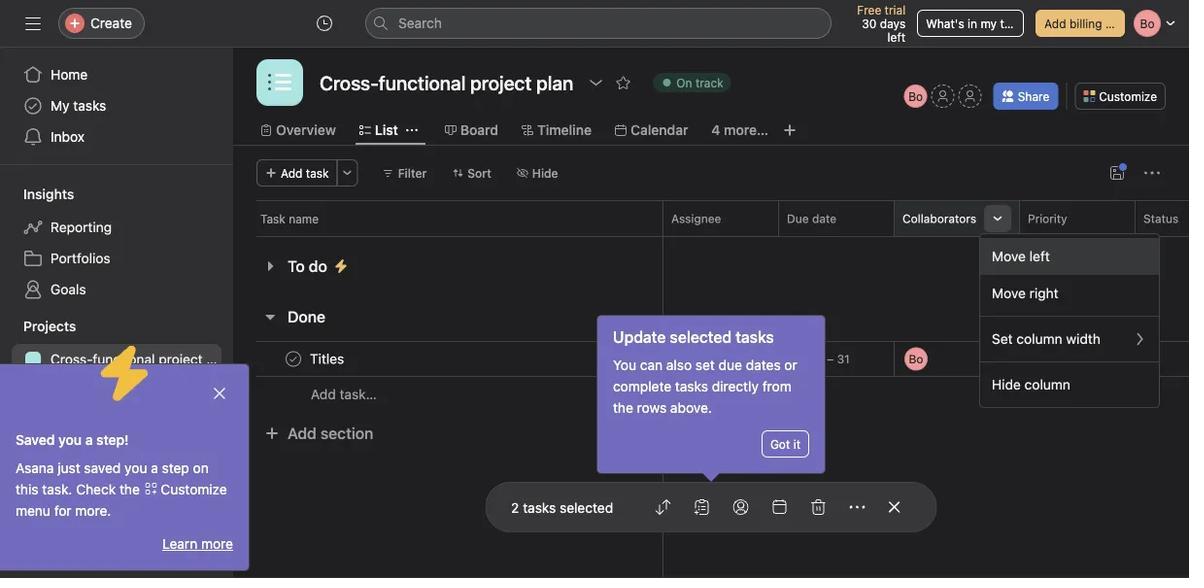 Task type: locate. For each thing, give the bounding box(es) containing it.
edit project or section image
[[694, 500, 710, 515]]

customize down on
[[161, 482, 227, 498]]

0 vertical spatial a
[[85, 432, 93, 448]]

add left billing
[[1045, 17, 1067, 30]]

tasks inside you can also set due dates or complete tasks directly from the rows above.
[[675, 379, 709, 395]]

step
[[162, 460, 189, 476]]

width
[[1067, 331, 1101, 347]]

0 horizontal spatial a
[[85, 432, 93, 448]]

0 vertical spatial hide
[[532, 166, 558, 180]]

my up inbox
[[51, 98, 70, 114]]

3 my from the top
[[51, 515, 70, 531]]

more actions image right task
[[342, 167, 353, 179]]

more actions image
[[342, 167, 353, 179], [850, 500, 865, 515]]

1 vertical spatial my
[[51, 382, 70, 399]]

add task…
[[311, 386, 377, 402]]

tasks inside the global element
[[73, 98, 106, 114]]

add billing info button
[[1036, 10, 1127, 37]]

left down trial
[[888, 30, 906, 44]]

1 horizontal spatial a
[[151, 460, 158, 476]]

27
[[810, 352, 824, 366]]

0 horizontal spatial more actions image
[[342, 167, 353, 179]]

move for move right
[[992, 285, 1026, 301]]

add section
[[288, 424, 374, 443]]

my for my tasks
[[51, 98, 70, 114]]

header done tree grid
[[233, 340, 1190, 412]]

move
[[992, 248, 1026, 264], [992, 285, 1026, 301]]

update selected tasks
[[613, 328, 774, 347]]

column right set
[[1017, 331, 1063, 347]]

filter button
[[374, 159, 436, 187]]

move for move left
[[992, 248, 1026, 264]]

hide inside popup button
[[532, 166, 558, 180]]

0 vertical spatial column
[[1017, 331, 1063, 347]]

1 vertical spatial selected
[[560, 499, 614, 515]]

you right saved in the bottom left of the page
[[125, 460, 147, 476]]

1 vertical spatial hide
[[992, 377, 1021, 393]]

board link
[[445, 120, 499, 141]]

my for my workspace
[[51, 515, 70, 531]]

1 my from the top
[[51, 98, 70, 114]]

left inside free trial 30 days left
[[888, 30, 906, 44]]

my inside the global element
[[51, 98, 70, 114]]

you
[[58, 432, 82, 448], [125, 460, 147, 476]]

move left menu item
[[981, 238, 1160, 275]]

column
[[1017, 331, 1063, 347], [1025, 377, 1071, 393]]

tasks up above.
[[675, 379, 709, 395]]

set due date image
[[772, 500, 788, 515]]

1 horizontal spatial the
[[613, 400, 634, 416]]

my tasks link
[[12, 90, 222, 121]]

0 horizontal spatial left
[[888, 30, 906, 44]]

my
[[51, 98, 70, 114], [51, 382, 70, 399], [51, 515, 70, 531]]

on
[[193, 460, 209, 476]]

add inside add task button
[[281, 166, 303, 180]]

0 horizontal spatial the
[[120, 482, 140, 498]]

1 horizontal spatial selected
[[670, 328, 732, 347]]

portfolios link
[[12, 243, 222, 274]]

task…
[[340, 386, 377, 402]]

cross-
[[51, 351, 93, 367]]

date
[[813, 212, 837, 225]]

left up right
[[1030, 248, 1051, 264]]

a left step!
[[85, 432, 93, 448]]

add left task… in the left bottom of the page
[[311, 386, 336, 402]]

what's in my trial?
[[926, 17, 1028, 30]]

more…
[[724, 122, 769, 138]]

1 move from the top
[[992, 248, 1026, 264]]

search list box
[[365, 8, 832, 39]]

0 vertical spatial more actions image
[[342, 167, 353, 179]]

1 vertical spatial left
[[1030, 248, 1051, 264]]

1 vertical spatial move
[[992, 285, 1026, 301]]

the right 'check'
[[120, 482, 140, 498]]

directly
[[712, 379, 759, 395]]

31
[[837, 352, 850, 366]]

board
[[461, 122, 499, 138]]

rows
[[637, 400, 667, 416]]

the inside you can also set due dates or complete tasks directly from the rows above.
[[613, 400, 634, 416]]

asana just saved you a step on this task. check the
[[16, 460, 209, 498]]

add inside the add section button
[[288, 424, 317, 443]]

customize for customize menu for more.
[[161, 482, 227, 498]]

insights element
[[0, 177, 233, 309]]

customize
[[1100, 89, 1158, 103], [161, 482, 227, 498]]

add tab image
[[782, 122, 798, 138]]

add for add billing info
[[1045, 17, 1067, 30]]

hide
[[532, 166, 558, 180], [992, 377, 1021, 393]]

customize down info
[[1100, 89, 1158, 103]]

my inside projects element
[[51, 382, 70, 399]]

selected right 2
[[560, 499, 614, 515]]

on track button
[[645, 69, 740, 96]]

1 horizontal spatial customize
[[1100, 89, 1158, 103]]

— button
[[1136, 342, 1190, 377]]

set
[[992, 331, 1013, 347]]

a left step
[[151, 460, 158, 476]]

0 horizontal spatial hide
[[532, 166, 558, 180]]

0 vertical spatial the
[[613, 400, 634, 416]]

add left task
[[281, 166, 303, 180]]

1 vertical spatial column
[[1025, 377, 1071, 393]]

filter
[[398, 166, 427, 180]]

show options image
[[588, 75, 604, 90]]

projects
[[23, 318, 76, 334]]

projects element
[[0, 309, 233, 472]]

customize inside dropdown button
[[1100, 89, 1158, 103]]

0 vertical spatial you
[[58, 432, 82, 448]]

sort button
[[443, 159, 500, 187]]

my left "first"
[[51, 382, 70, 399]]

global element
[[0, 48, 233, 164]]

goals link
[[12, 274, 222, 305]]

collaborators
[[903, 212, 977, 225]]

tasks
[[73, 98, 106, 114], [736, 328, 774, 347], [675, 379, 709, 395], [523, 499, 556, 515]]

close toast image
[[212, 386, 227, 401]]

hide for hide column
[[992, 377, 1021, 393]]

add task
[[281, 166, 329, 180]]

selected up set
[[670, 328, 732, 347]]

1 vertical spatial the
[[120, 482, 140, 498]]

hide for hide
[[532, 166, 558, 180]]

0 vertical spatial left
[[888, 30, 906, 44]]

None text field
[[315, 65, 579, 100]]

free trial 30 days left
[[858, 3, 906, 44]]

row containing oct 27
[[233, 340, 1190, 379]]

sort
[[468, 166, 492, 180]]

0 vertical spatial move
[[992, 248, 1026, 264]]

move left right
[[992, 285, 1026, 301]]

insights
[[23, 186, 74, 202]]

2 vertical spatial my
[[51, 515, 70, 531]]

1 vertical spatial you
[[125, 460, 147, 476]]

you up just
[[58, 432, 82, 448]]

plan
[[206, 351, 233, 367]]

4 more…
[[712, 122, 769, 138]]

0 vertical spatial selected
[[670, 328, 732, 347]]

more actions image left close icon
[[850, 500, 865, 515]]

Titles text field
[[306, 349, 350, 369]]

add inside add billing info button
[[1045, 17, 1067, 30]]

customize inside customize menu for more.
[[161, 482, 227, 498]]

hide down 'timeline' link
[[532, 166, 558, 180]]

more actions image
[[1145, 165, 1161, 181]]

tasks down home
[[73, 98, 106, 114]]

move inside menu item
[[992, 248, 1026, 264]]

tasks up dates
[[736, 328, 774, 347]]

4 more… button
[[712, 120, 769, 141]]

the
[[613, 400, 634, 416], [120, 482, 140, 498]]

first
[[73, 382, 98, 399]]

1 vertical spatial customize
[[161, 482, 227, 498]]

add inside add task… button
[[311, 386, 336, 402]]

priority
[[1028, 212, 1068, 225]]

due
[[787, 212, 809, 225]]

row
[[233, 200, 1190, 236], [257, 235, 1190, 237], [233, 340, 1190, 379]]

hide down set
[[992, 377, 1021, 393]]

the left rows
[[613, 400, 634, 416]]

tab actions image
[[406, 124, 418, 136]]

0 vertical spatial customize
[[1100, 89, 1158, 103]]

add left the section
[[288, 424, 317, 443]]

team button
[[0, 480, 58, 500]]

delete tasks image
[[811, 500, 826, 515]]

my first portfolio
[[51, 382, 154, 399]]

collapse task list for this section image
[[262, 309, 278, 325]]

column down set column width
[[1025, 377, 1071, 393]]

or
[[785, 357, 798, 373]]

selected
[[670, 328, 732, 347], [560, 499, 614, 515]]

1 vertical spatial more actions image
[[850, 500, 865, 515]]

set
[[696, 357, 715, 373]]

add
[[1045, 17, 1067, 30], [281, 166, 303, 180], [311, 386, 336, 402], [288, 424, 317, 443]]

move down show options image
[[992, 248, 1026, 264]]

row containing task name
[[233, 200, 1190, 236]]

0 horizontal spatial you
[[58, 432, 82, 448]]

my right menu
[[51, 515, 70, 531]]

0 vertical spatial my
[[51, 98, 70, 114]]

got it button
[[762, 431, 810, 458]]

you can also set due dates or complete tasks directly from the rows above.
[[613, 357, 798, 416]]

hide sidebar image
[[25, 16, 41, 31]]

to do
[[288, 257, 327, 276]]

what's
[[926, 17, 965, 30]]

show options image
[[992, 213, 1004, 225]]

update
[[613, 328, 666, 347]]

1 horizontal spatial you
[[125, 460, 147, 476]]

1 horizontal spatial left
[[1030, 248, 1051, 264]]

0 horizontal spatial customize
[[161, 482, 227, 498]]

1 horizontal spatial hide
[[992, 377, 1021, 393]]

2 move from the top
[[992, 285, 1026, 301]]

2 my from the top
[[51, 382, 70, 399]]

tasks right 2
[[523, 499, 556, 515]]

add for add section
[[288, 424, 317, 443]]

project
[[159, 351, 203, 367]]

1 vertical spatial a
[[151, 460, 158, 476]]

inbox
[[51, 129, 85, 145]]

add for add task
[[281, 166, 303, 180]]

2
[[511, 499, 519, 515]]

my inside teams element
[[51, 515, 70, 531]]

list link
[[359, 120, 398, 141]]



Task type: describe. For each thing, give the bounding box(es) containing it.
selected inside tooltip
[[670, 328, 732, 347]]

trial?
[[1001, 17, 1028, 30]]

teams element
[[0, 472, 233, 542]]

got it
[[771, 437, 801, 451]]

timeline link
[[522, 120, 592, 141]]

saved
[[84, 460, 121, 476]]

on
[[677, 76, 693, 89]]

column for set
[[1017, 331, 1063, 347]]

you inside asana just saved you a step on this task. check the
[[125, 460, 147, 476]]

column for hide
[[1025, 377, 1071, 393]]

bo button
[[905, 85, 928, 108]]

hide button
[[508, 159, 567, 187]]

hide column
[[992, 377, 1071, 393]]

30
[[862, 17, 877, 30]]

list image
[[268, 71, 292, 94]]

free
[[858, 3, 882, 17]]

can
[[640, 357, 663, 373]]

cross-functional project plan
[[51, 351, 233, 367]]

customize for customize
[[1100, 89, 1158, 103]]

create button
[[58, 8, 145, 39]]

add to starred image
[[616, 75, 631, 90]]

just
[[58, 460, 80, 476]]

close image
[[887, 500, 902, 515]]

add billing info
[[1045, 17, 1127, 30]]

–
[[827, 352, 834, 366]]

add section button
[[257, 416, 381, 451]]

task name
[[260, 212, 319, 225]]

calendar
[[631, 122, 689, 138]]

workspace
[[73, 515, 141, 531]]

saved you a step!
[[16, 432, 129, 448]]

days
[[880, 17, 906, 30]]

this
[[16, 482, 38, 498]]

titles cell
[[233, 341, 664, 377]]

environment link
[[12, 437, 222, 468]]

0 horizontal spatial selected
[[560, 499, 614, 515]]

it
[[794, 437, 801, 451]]

to
[[288, 257, 305, 276]]

list
[[375, 122, 398, 138]]

done
[[288, 308, 326, 326]]

my
[[981, 17, 997, 30]]

info
[[1106, 17, 1127, 30]]

goals
[[51, 281, 86, 297]]

move right
[[992, 285, 1059, 301]]

reporting link
[[12, 212, 222, 243]]

save options image
[[1110, 165, 1126, 181]]

search
[[399, 15, 442, 31]]

more
[[201, 536, 233, 552]]

saved
[[16, 432, 55, 448]]

oct 27 – 31
[[787, 352, 850, 366]]

got
[[771, 437, 790, 451]]

my workspace link
[[12, 507, 222, 538]]

learn more
[[162, 536, 233, 552]]

1 horizontal spatial more actions image
[[850, 500, 865, 515]]

billing
[[1070, 17, 1103, 30]]

rules for to do image
[[333, 259, 349, 274]]

task.
[[42, 482, 72, 498]]

on track
[[677, 76, 724, 89]]

customize button
[[1075, 83, 1166, 110]]

above.
[[671, 400, 712, 416]]

environment
[[51, 445, 129, 461]]

right
[[1030, 285, 1059, 301]]

update selected tasks tooltip
[[598, 316, 825, 479]]

more.
[[75, 503, 111, 519]]

asana
[[16, 460, 54, 476]]

Completed checkbox
[[282, 347, 305, 371]]

dates
[[746, 357, 781, 373]]

left inside move left menu item
[[1030, 248, 1051, 264]]

history image
[[317, 16, 332, 31]]

my for my first portfolio
[[51, 382, 70, 399]]

4
[[712, 122, 721, 138]]

the inside asana just saved you a step on this task. check the
[[120, 482, 140, 498]]

inbox link
[[12, 121, 222, 153]]

move left
[[992, 248, 1051, 264]]

for
[[54, 503, 72, 519]]

search button
[[365, 8, 832, 39]]

add task button
[[257, 159, 338, 187]]

add for add task…
[[311, 386, 336, 402]]

add task… row
[[233, 376, 1190, 412]]

assign these tasks image
[[733, 500, 749, 515]]

complete
[[613, 379, 672, 395]]

2 tasks selected
[[511, 499, 614, 515]]

—
[[1148, 353, 1156, 364]]

overview link
[[260, 120, 336, 141]]

portfolio
[[101, 382, 154, 399]]

completed image
[[282, 347, 305, 371]]

overview
[[276, 122, 336, 138]]

timeline
[[537, 122, 592, 138]]

status
[[1144, 212, 1179, 225]]

learn more link
[[162, 536, 233, 552]]

set column width
[[992, 331, 1101, 347]]

track
[[696, 76, 724, 89]]

a inside asana just saved you a step on this task. check the
[[151, 460, 158, 476]]

reporting
[[51, 219, 112, 235]]

from
[[763, 379, 792, 395]]

priority field for titles cell
[[1020, 341, 1136, 377]]

move tasks between sections image
[[655, 500, 671, 515]]

expand task list for this section image
[[262, 259, 278, 274]]

my workspace
[[51, 515, 141, 531]]

what's in my trial? button
[[918, 10, 1028, 37]]

also
[[667, 357, 692, 373]]

due
[[719, 357, 743, 373]]

my first portfolio link
[[12, 375, 222, 406]]

portfolios
[[51, 250, 110, 266]]

do
[[309, 257, 327, 276]]



Task type: vqa. For each thing, say whether or not it's contained in the screenshot.
31
yes



